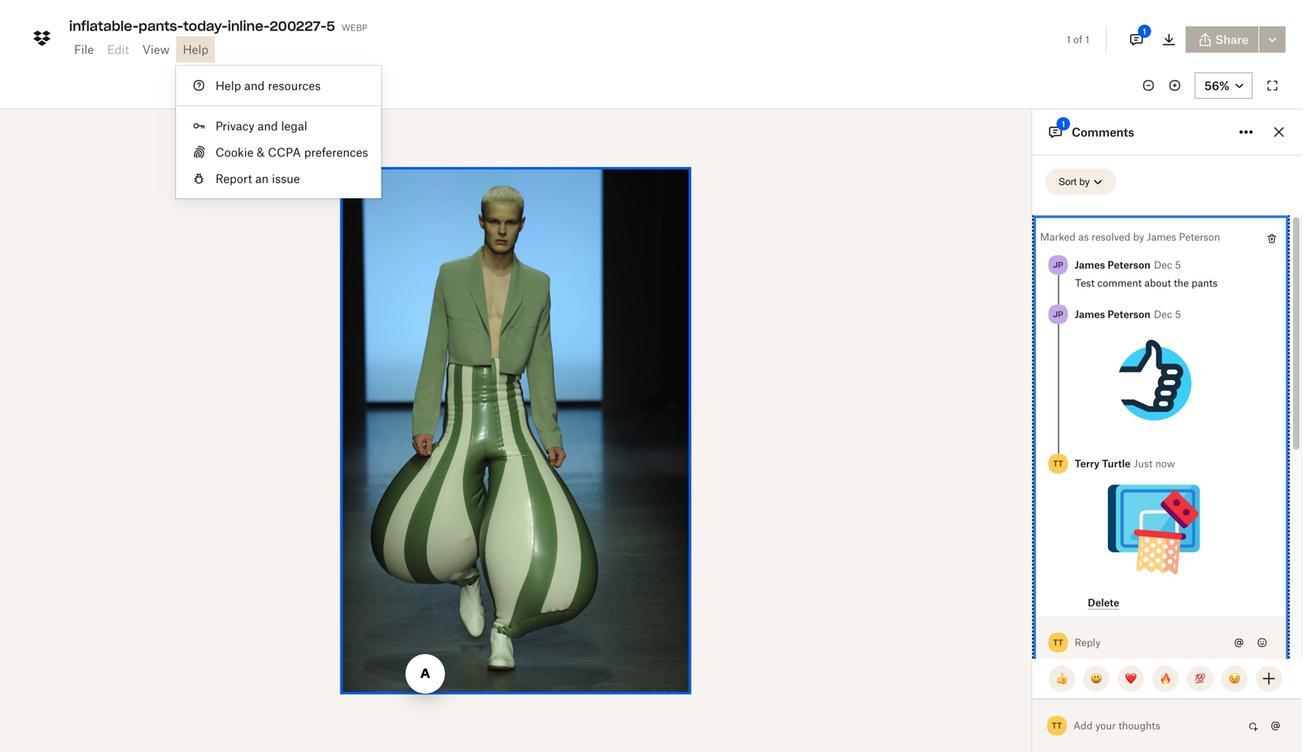 Task type: describe. For each thing, give the bounding box(es) containing it.
sort
[[1059, 176, 1077, 188]]

issue
[[272, 172, 300, 186]]

store,
[[267, 9, 297, 23]]

1 right of
[[1086, 33, 1090, 46]]

56%
[[1205, 79, 1231, 93]]

1 of 1
[[1067, 33, 1090, 46]]

view button
[[136, 36, 176, 63]]

for
[[163, 9, 178, 23]]

1 inside dropdown button
[[1143, 26, 1147, 36]]

1 jp from the top
[[1054, 260, 1064, 270]]

0 vertical spatial tt
[[1054, 458, 1064, 469]]

turtle
[[1103, 458, 1131, 470]]

james for james peterson dec 5 test comment about the pants
[[1075, 259, 1106, 271]]

report an issue link
[[176, 165, 382, 192]]

james peterson dec 5
[[1075, 308, 1182, 321]]

ccpa
[[268, 145, 301, 159]]

upgrade your dropbox for the best way to store, share and work from anywhere.
[[36, 9, 472, 23]]

reply
[[1075, 637, 1101, 649]]

1 button
[[1121, 23, 1154, 56]]

cookie & ccpa preferences
[[216, 145, 368, 159]]

close right sidebar image
[[1270, 122, 1290, 142]]

from
[[387, 9, 413, 23]]

tt for reply
[[1054, 637, 1064, 648]]

1 vertical spatial by
[[1134, 231, 1145, 243]]

👍
[[1057, 672, 1068, 686]]

5 for james peterson dec 5 test comment about the pants
[[1176, 259, 1182, 271]]

dec for james peterson dec 5 test comment about the pants
[[1155, 259, 1173, 271]]

💯
[[1195, 672, 1207, 686]]

🔥 button
[[1153, 666, 1179, 692]]

as
[[1079, 231, 1090, 243]]

inflatable-
[[69, 18, 139, 35]]

to
[[254, 9, 264, 23]]

now
[[1156, 458, 1176, 470]]

1 left comments
[[1062, 119, 1066, 129]]

🔥
[[1161, 672, 1172, 686]]

dropbox image
[[29, 25, 55, 51]]

resolved
[[1092, 231, 1131, 243]]

report
[[216, 172, 252, 186]]

legal
[[281, 119, 307, 133]]

😃 button
[[1084, 666, 1110, 692]]

privacy and legal
[[216, 119, 307, 133]]

the inside james peterson dec 5 test comment about the pants
[[1175, 277, 1190, 289]]

the inside alert
[[181, 9, 199, 23]]

help and resources menu item
[[176, 72, 382, 99]]

😃
[[1091, 672, 1103, 686]]

delete
[[1089, 597, 1120, 609]]

cookie
[[216, 145, 254, 159]]

0 vertical spatial james
[[1148, 231, 1177, 243]]

james for james peterson dec 5
[[1075, 308, 1106, 321]]

by inside dropdown button
[[1080, 176, 1091, 188]]

delete button
[[1089, 597, 1120, 610]]

view
[[142, 42, 170, 56]]

sort by
[[1059, 176, 1091, 188]]

❤️
[[1126, 672, 1137, 686]]

about
[[1145, 277, 1172, 289]]

and for legal
[[258, 119, 278, 133]]

and for resources
[[244, 79, 265, 93]]



Task type: locate. For each thing, give the bounding box(es) containing it.
inline-
[[228, 18, 270, 35]]

tt
[[1054, 458, 1064, 469], [1054, 637, 1064, 648], [1053, 721, 1063, 731]]

james up the test
[[1075, 259, 1106, 271]]

and left "resources"
[[244, 79, 265, 93]]

0 horizontal spatial by
[[1080, 176, 1091, 188]]

0 vertical spatial by
[[1080, 176, 1091, 188]]

2 dec from the top
[[1155, 308, 1173, 321]]

peterson for james peterson dec 5 test comment about the pants
[[1108, 259, 1151, 271]]

help button
[[176, 36, 215, 63]]

2 vertical spatial 5
[[1176, 308, 1182, 321]]

the left pants
[[1175, 277, 1190, 289]]

james peterson dec 5 test comment about the pants
[[1075, 259, 1219, 289]]

1 vertical spatial 5
[[1176, 259, 1182, 271]]

help for help
[[183, 42, 209, 56]]

dec down the about
[[1155, 308, 1173, 321]]

test
[[1076, 277, 1095, 289]]

5 for james peterson dec 5
[[1176, 308, 1182, 321]]

dec for james peterson dec 5
[[1155, 308, 1173, 321]]

1 vertical spatial peterson
[[1108, 259, 1151, 271]]

help inside "dropdown button"
[[183, 42, 209, 56]]

file
[[74, 42, 94, 56]]

privacy
[[216, 119, 255, 133]]

0 vertical spatial your
[[87, 9, 111, 23]]

200227-
[[270, 18, 327, 35]]

help up privacy
[[216, 79, 241, 93]]

56% button
[[1195, 72, 1254, 99]]

today-
[[183, 18, 228, 35]]

sticker: thumbs up image
[[1109, 334, 1201, 426]]

❤️ button
[[1119, 666, 1145, 692]]

preferences
[[304, 145, 368, 159]]

cookie & ccpa preferences menu item
[[176, 139, 382, 165]]

1 vertical spatial jp
[[1054, 309, 1064, 319]]

1
[[1143, 26, 1147, 36], [1067, 33, 1072, 46], [1086, 33, 1090, 46], [1062, 119, 1066, 129]]

help
[[183, 42, 209, 56], [216, 79, 241, 93]]

thoughts
[[1119, 720, 1161, 732]]

💯 button
[[1188, 666, 1214, 692]]

help inside menu item
[[216, 79, 241, 93]]

privacy and legal link
[[176, 113, 382, 139]]

of
[[1074, 33, 1083, 46]]

james down the test
[[1075, 308, 1106, 321]]

james
[[1148, 231, 1177, 243], [1075, 259, 1106, 271], [1075, 308, 1106, 321]]

dropbox
[[114, 9, 160, 23]]

0 horizontal spatial your
[[87, 9, 111, 23]]

peterson up comment in the right top of the page
[[1108, 259, 1151, 271]]

0 vertical spatial dec
[[1155, 259, 1173, 271]]

terry turtle just now
[[1075, 458, 1176, 470]]

share
[[301, 9, 330, 23]]

2 vertical spatial james
[[1075, 308, 1106, 321]]

5
[[327, 18, 335, 35], [1176, 259, 1182, 271], [1176, 308, 1182, 321]]

peterson for james peterson dec 5
[[1108, 308, 1151, 321]]

reply image
[[1076, 634, 1217, 652]]

and left legal in the top of the page
[[258, 119, 278, 133]]

add
[[1074, 720, 1093, 732]]

your inside alert
[[87, 9, 111, 23]]

work
[[357, 9, 384, 23]]

webp
[[342, 19, 367, 33]]

2 jp from the top
[[1054, 309, 1064, 319]]

by right 'resolved'
[[1134, 231, 1145, 243]]

dec
[[1155, 259, 1173, 271], [1155, 308, 1173, 321]]

0 vertical spatial help
[[183, 42, 209, 56]]

1 horizontal spatial by
[[1134, 231, 1145, 243]]

5 down marked as resolved by james peterson
[[1176, 259, 1182, 271]]

and left work
[[334, 9, 354, 23]]

😣
[[1230, 672, 1241, 686]]

by
[[1080, 176, 1091, 188], [1134, 231, 1145, 243]]

and
[[334, 9, 354, 23], [244, 79, 265, 93], [258, 119, 278, 133]]

1 vertical spatial your
[[1096, 720, 1117, 732]]

james up james peterson dec 5 test comment about the pants
[[1148, 231, 1177, 243]]

your right add
[[1096, 720, 1117, 732]]

best
[[202, 9, 225, 23]]

add your thoughts image
[[1075, 717, 1231, 735]]

2 vertical spatial tt
[[1053, 721, 1063, 731]]

1 horizontal spatial the
[[1175, 277, 1190, 289]]

peterson up pants
[[1180, 231, 1221, 243]]

way
[[229, 9, 250, 23]]

Add your thoughts text field
[[1075, 713, 1244, 739]]

jp down marked
[[1054, 260, 1064, 270]]

james inside james peterson dec 5 test comment about the pants
[[1075, 259, 1106, 271]]

add your thoughts
[[1074, 720, 1161, 732]]

the right "for"
[[181, 9, 199, 23]]

1 horizontal spatial your
[[1096, 720, 1117, 732]]

help for help and resources
[[216, 79, 241, 93]]

marked
[[1041, 231, 1076, 243]]

5 inside james peterson dec 5 test comment about the pants
[[1176, 259, 1182, 271]]

Reply text field
[[1076, 630, 1230, 656]]

2 vertical spatial peterson
[[1108, 308, 1151, 321]]

comments
[[1072, 125, 1135, 139]]

sticker: brick thrown into basketball hoop image
[[1109, 484, 1201, 576]]

👍 button
[[1049, 666, 1076, 692]]

tt left terry
[[1054, 458, 1064, 469]]

0 vertical spatial and
[[334, 9, 354, 23]]

0 vertical spatial 5
[[327, 18, 335, 35]]

file button
[[67, 36, 100, 63]]

report an issue
[[216, 172, 300, 186]]

pants
[[1192, 277, 1219, 289]]

1 vertical spatial dec
[[1155, 308, 1173, 321]]

help and resources
[[216, 79, 321, 93]]

tt left reply
[[1054, 637, 1064, 648]]

your for dropbox
[[87, 9, 111, 23]]

1 vertical spatial tt
[[1054, 637, 1064, 648]]

your up file dropdown button
[[87, 9, 111, 23]]

0 vertical spatial jp
[[1054, 260, 1064, 270]]

5 down james peterson dec 5 test comment about the pants
[[1176, 308, 1182, 321]]

1 right 1 of 1
[[1143, 26, 1147, 36]]

and inside alert
[[334, 9, 354, 23]]

tt left add
[[1053, 721, 1063, 731]]

😣 button
[[1222, 666, 1249, 692]]

dec up the about
[[1155, 259, 1173, 271]]

0 vertical spatial the
[[181, 9, 199, 23]]

and inside menu item
[[244, 79, 265, 93]]

&
[[257, 145, 265, 159]]

marked as resolved by james peterson
[[1041, 231, 1221, 243]]

1 left of
[[1067, 33, 1072, 46]]

your for thoughts
[[1096, 720, 1117, 732]]

upgrade your dropbox for the best way to store, share and work from anywhere. alert
[[0, 0, 1303, 33]]

tt for add your thoughts
[[1053, 721, 1063, 731]]

comment
[[1098, 277, 1143, 289]]

help down "today-"
[[183, 42, 209, 56]]

jp left james peterson dec 5
[[1054, 309, 1064, 319]]

1 horizontal spatial help
[[216, 79, 241, 93]]

1 vertical spatial and
[[244, 79, 265, 93]]

an
[[255, 172, 269, 186]]

1 vertical spatial james
[[1075, 259, 1106, 271]]

your
[[87, 9, 111, 23], [1096, 720, 1117, 732]]

by right sort
[[1080, 176, 1091, 188]]

anywhere.
[[416, 9, 472, 23]]

just
[[1135, 458, 1153, 470]]

1 dec from the top
[[1155, 259, 1173, 271]]

peterson
[[1180, 231, 1221, 243], [1108, 259, 1151, 271], [1108, 308, 1151, 321]]

peterson down comment in the right top of the page
[[1108, 308, 1151, 321]]

the
[[181, 9, 199, 23], [1175, 277, 1190, 289]]

sort by button
[[1046, 169, 1117, 195]]

upgrade
[[36, 9, 83, 23]]

peterson inside james peterson dec 5 test comment about the pants
[[1108, 259, 1151, 271]]

0 vertical spatial peterson
[[1180, 231, 1221, 243]]

dec inside james peterson dec 5 test comment about the pants
[[1155, 259, 1173, 271]]

inflatable-pants-today-inline-200227-5 webp
[[69, 18, 367, 35]]

jp
[[1054, 260, 1064, 270], [1054, 309, 1064, 319]]

terry
[[1075, 458, 1100, 470]]

0 horizontal spatial help
[[183, 42, 209, 56]]

1 vertical spatial the
[[1175, 277, 1190, 289]]

1 vertical spatial help
[[216, 79, 241, 93]]

pants-
[[139, 18, 183, 35]]

5 left webp
[[327, 18, 335, 35]]

2 vertical spatial and
[[258, 119, 278, 133]]

resources
[[268, 79, 321, 93]]

0 horizontal spatial the
[[181, 9, 199, 23]]



Task type: vqa. For each thing, say whether or not it's contained in the screenshot.
the bottom 'by'
yes



